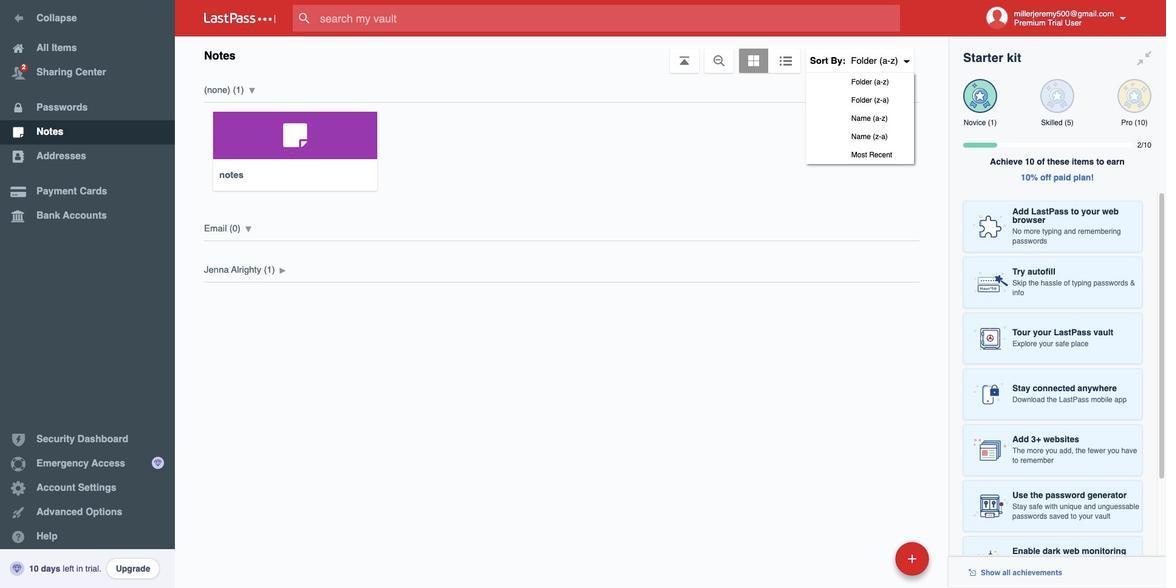 Task type: locate. For each thing, give the bounding box(es) containing it.
lastpass image
[[204, 13, 276, 24]]

search my vault text field
[[293, 5, 924, 32]]

new item element
[[812, 541, 934, 576]]

vault options navigation
[[175, 36, 949, 164]]

main navigation navigation
[[0, 0, 175, 588]]



Task type: describe. For each thing, give the bounding box(es) containing it.
new item navigation
[[812, 538, 937, 588]]

Search search field
[[293, 5, 924, 32]]



Task type: vqa. For each thing, say whether or not it's contained in the screenshot.
dialog
no



